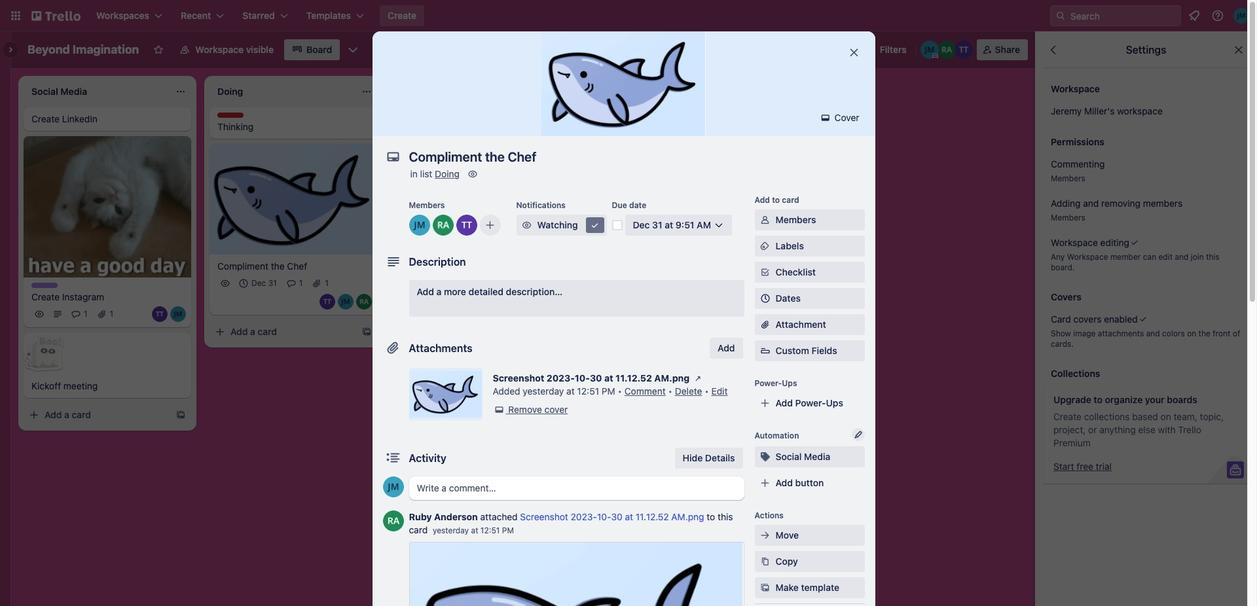 Task type: vqa. For each thing, say whether or not it's contained in the screenshot.
Return to previous screen ICON
no



Task type: describe. For each thing, give the bounding box(es) containing it.
to for card
[[772, 195, 780, 205]]

with
[[1158, 424, 1176, 435]]

sm image for make template
[[759, 582, 772, 595]]

0 vertical spatial terry turtle (terryturtle) image
[[456, 215, 477, 236]]

sm image inside watching button
[[588, 219, 601, 232]]

members inside adding and removing members members
[[1051, 213, 1086, 223]]

cover
[[832, 112, 860, 123]]

members up ruby anderson (rubyanderson7) image
[[409, 200, 445, 210]]

ups inside "add power-ups" link
[[826, 398, 843, 409]]

card
[[1051, 314, 1071, 325]]

removing
[[1102, 198, 1141, 209]]

create for create instagram
[[31, 292, 60, 303]]

1 vertical spatial screenshot
[[520, 511, 568, 523]]

remove cover link
[[493, 403, 568, 416]]

jeremy miller's workspace link
[[1043, 100, 1249, 123]]

attachment
[[776, 319, 826, 330]]

create for create linkedin
[[31, 113, 60, 124]]

hide details
[[683, 453, 735, 464]]

sm image for watching
[[520, 219, 533, 232]]

workspace for workspace editing
[[1051, 237, 1098, 248]]

Write a comment text field
[[409, 477, 744, 500]]

visible
[[246, 44, 274, 55]]

1 vertical spatial am.png
[[671, 511, 704, 523]]

at up cover
[[567, 386, 575, 397]]

2 vertical spatial a
[[64, 410, 69, 421]]

at down anderson
[[471, 526, 478, 536]]

copy
[[776, 556, 798, 567]]

jeremy miller (jeremymiller198) image inside the primary element
[[1234, 8, 1249, 24]]

add up members link
[[755, 195, 770, 205]]

beyond
[[28, 43, 70, 56]]

commenting
[[1051, 158, 1105, 170]]

31 for dec 31 at 9:51 am
[[652, 219, 662, 231]]

meeting
[[63, 381, 98, 392]]

0 vertical spatial 30
[[590, 373, 602, 384]]

this inside to this card
[[718, 511, 733, 523]]

1 vertical spatial pm
[[502, 526, 514, 536]]

compliment the chef
[[217, 260, 307, 272]]

add inside add another list button
[[600, 84, 617, 96]]

front
[[1213, 329, 1231, 339]]

2 horizontal spatial ruby anderson (rubyanderson7) image
[[938, 41, 956, 59]]

0 horizontal spatial terry turtle (terryturtle) image
[[152, 307, 168, 322]]

delete
[[675, 386, 702, 397]]

1 horizontal spatial pm
[[602, 386, 615, 397]]

0 vertical spatial 12:51
[[577, 386, 599, 397]]

collections
[[1051, 368, 1101, 379]]

image
[[1073, 329, 1096, 339]]

members inside commenting members
[[1051, 174, 1086, 183]]

workspace
[[1117, 105, 1163, 117]]

and inside show image attachments and colors on the front of cards.
[[1146, 329, 1160, 339]]

based
[[1132, 411, 1158, 422]]

button
[[795, 477, 824, 489]]

description…
[[506, 286, 563, 297]]

board
[[307, 44, 332, 55]]

1 vertical spatial 30
[[611, 511, 623, 523]]

share
[[995, 44, 1020, 55]]

topic,
[[1200, 411, 1224, 422]]

add button
[[776, 477, 824, 489]]

attachments
[[409, 342, 473, 354]]

list inside button
[[656, 84, 668, 96]]

cards.
[[1051, 339, 1074, 349]]

Search field
[[1066, 6, 1181, 26]]

any workspace member can edit and join this board.
[[1051, 252, 1220, 272]]

0 vertical spatial am.png
[[654, 373, 690, 384]]

sm image for checklist
[[759, 266, 772, 279]]

create for create
[[388, 10, 417, 21]]

another
[[620, 84, 653, 96]]

in
[[410, 168, 418, 179]]

0 horizontal spatial 10-
[[575, 373, 590, 384]]

Board name text field
[[21, 39, 146, 60]]

add power-ups link
[[755, 393, 865, 414]]

create linkedin
[[31, 113, 98, 124]]

0 vertical spatial power-
[[755, 379, 782, 388]]

add down kickoff
[[45, 410, 62, 421]]

am
[[697, 219, 711, 231]]

doing link
[[435, 168, 460, 179]]

automation inside button
[[800, 44, 850, 55]]

add inside the add button
[[718, 342, 735, 354]]

adding
[[1051, 198, 1081, 209]]

show
[[1051, 329, 1071, 339]]

1 vertical spatial 2023-
[[571, 511, 597, 523]]

compliment the chef link
[[217, 260, 369, 273]]

create linkedin link
[[31, 113, 183, 126]]

0 horizontal spatial yesterday
[[433, 526, 469, 536]]

commenting members
[[1051, 158, 1105, 183]]

added yesterday at 12:51 pm
[[493, 386, 615, 397]]

0 vertical spatial yesterday
[[523, 386, 564, 397]]

0 horizontal spatial 12:51
[[481, 526, 500, 536]]

0 horizontal spatial automation
[[755, 431, 799, 441]]

1 vertical spatial add a card
[[45, 410, 91, 421]]

1 down create instagram "link"
[[110, 309, 113, 319]]

kickoff meeting link
[[31, 380, 183, 393]]

workspace visible button
[[172, 39, 282, 60]]

any
[[1051, 252, 1065, 262]]

dates
[[776, 293, 801, 304]]

miller's
[[1084, 105, 1115, 117]]

members link
[[755, 210, 865, 231]]

0 notifications image
[[1187, 8, 1202, 24]]

1 down 'chef'
[[299, 278, 303, 288]]

power ups image
[[706, 45, 717, 55]]

add another list button
[[576, 76, 754, 105]]

thoughts
[[217, 113, 253, 122]]

0 vertical spatial terry turtle (terryturtle) image
[[955, 41, 973, 59]]

back to home image
[[31, 5, 81, 26]]

add a card button for the create from template… image to the middle
[[210, 321, 356, 342]]

compliment
[[217, 260, 268, 272]]

1 down compliment the chef link
[[325, 278, 329, 288]]

jeremy miller's workspace
[[1051, 105, 1163, 117]]

1 horizontal spatial power-
[[795, 398, 826, 409]]

copy link
[[755, 551, 865, 572]]

customize views image
[[347, 43, 360, 56]]

team,
[[1174, 411, 1198, 422]]

ruby
[[409, 511, 432, 523]]

cover link
[[815, 107, 867, 128]]

start
[[1054, 461, 1074, 472]]

enabled
[[1104, 314, 1138, 325]]

free
[[1077, 461, 1094, 472]]

sm image for labels link
[[759, 240, 772, 253]]

show image attachments and colors on the front of cards.
[[1051, 329, 1240, 349]]

instagram
[[62, 292, 104, 303]]

and inside adding and removing members members
[[1083, 198, 1099, 209]]

add button
[[710, 338, 743, 359]]

imagination
[[73, 43, 139, 56]]

dec for dec 31
[[251, 278, 266, 288]]

sm image for members
[[759, 213, 772, 227]]

add inside add button button
[[776, 477, 793, 489]]

dec 31
[[251, 278, 277, 288]]

details
[[705, 453, 735, 464]]

collections
[[1084, 411, 1130, 422]]

in list doing
[[410, 168, 460, 179]]

share button
[[977, 39, 1028, 60]]

dec for dec 31 at 9:51 am
[[633, 219, 650, 231]]

create instagram
[[31, 292, 104, 303]]

social media button
[[755, 447, 865, 468]]

add button button
[[755, 473, 865, 494]]

filters button
[[860, 39, 911, 60]]

add a more detailed description…
[[417, 286, 563, 297]]

sm image inside social media button
[[759, 451, 772, 464]]



Task type: locate. For each thing, give the bounding box(es) containing it.
10- down write a comment text field at the bottom of page
[[597, 511, 611, 523]]

31 inside checkbox
[[268, 278, 277, 288]]

else
[[1139, 424, 1156, 435]]

1 horizontal spatial create from template… image
[[361, 327, 372, 337]]

0 vertical spatial list
[[656, 84, 668, 96]]

and left the join on the right top of the page
[[1175, 252, 1189, 262]]

screenshot down write a comment text field at the bottom of page
[[520, 511, 568, 523]]

ruby anderson (rubyanderson7) image left ruby
[[383, 511, 404, 532]]

31 down compliment the chef at the top
[[268, 278, 277, 288]]

hide details link
[[675, 448, 743, 469]]

make
[[776, 582, 799, 593]]

0 horizontal spatial dec
[[251, 278, 266, 288]]

and
[[1083, 198, 1099, 209], [1175, 252, 1189, 262], [1146, 329, 1160, 339]]

1 horizontal spatial automation
[[800, 44, 850, 55]]

1 vertical spatial create from template… image
[[361, 327, 372, 337]]

this inside any workspace member can edit and join this board.
[[1206, 252, 1220, 262]]

1 horizontal spatial 31
[[652, 219, 662, 231]]

0 horizontal spatial terry turtle (terryturtle) image
[[320, 294, 335, 310]]

thinking
[[217, 121, 254, 132]]

dec down date
[[633, 219, 650, 231]]

sm image for automation button
[[782, 39, 800, 58]]

to for organize
[[1094, 394, 1103, 405]]

power- down power-ups
[[795, 398, 826, 409]]

the left front
[[1199, 329, 1211, 339]]

custom fields
[[776, 345, 837, 356]]

dec 31 at 9:51 am
[[633, 219, 711, 231]]

add a card down dec 31 checkbox
[[231, 326, 277, 337]]

Mark due date as complete checkbox
[[612, 220, 622, 231]]

card down ruby
[[409, 525, 428, 536]]

attachment button
[[755, 314, 865, 335]]

actions
[[755, 511, 784, 521]]

pm down screenshot 2023-10-30 at 11.12.52 am.png
[[602, 386, 615, 397]]

add down dec 31 checkbox
[[231, 326, 248, 337]]

0 horizontal spatial ups
[[782, 379, 797, 388]]

automation button
[[782, 39, 858, 60]]

0 vertical spatial 10-
[[575, 373, 590, 384]]

sm image inside 'move' link
[[759, 529, 772, 542]]

list right in
[[420, 168, 432, 179]]

comment
[[625, 386, 666, 397]]

doing
[[435, 168, 460, 179]]

automation left filters button at the top right of page
[[800, 44, 850, 55]]

remove
[[508, 404, 542, 415]]

0 vertical spatial a
[[437, 286, 442, 297]]

0 horizontal spatial a
[[64, 410, 69, 421]]

workspace left visible
[[195, 44, 244, 55]]

31 for dec 31
[[268, 278, 277, 288]]

the inside show image attachments and colors on the front of cards.
[[1199, 329, 1211, 339]]

fields
[[812, 345, 837, 356]]

0 horizontal spatial create from template… image
[[176, 410, 186, 421]]

members down commenting
[[1051, 174, 1086, 183]]

cover
[[545, 404, 568, 415]]

1 vertical spatial on
[[1161, 411, 1171, 422]]

power-
[[755, 379, 782, 388], [795, 398, 826, 409]]

terry turtle (terryturtle) image
[[456, 215, 477, 236], [152, 307, 168, 322]]

added
[[493, 386, 520, 397]]

1 vertical spatial terry turtle (terryturtle) image
[[320, 294, 335, 310]]

0 vertical spatial create from template… image
[[547, 119, 558, 130]]

edit
[[712, 386, 728, 397]]

1 vertical spatial 10-
[[597, 511, 611, 523]]

0 vertical spatial 11.12.52
[[616, 373, 652, 384]]

to up collections
[[1094, 394, 1103, 405]]

workspace down the workspace editing
[[1067, 252, 1108, 262]]

12:51 down screenshot 2023-10-30 at 11.12.52 am.png
[[577, 386, 599, 397]]

covers
[[1051, 291, 1082, 303]]

1 horizontal spatial add a card
[[231, 326, 277, 337]]

dec inside button
[[633, 219, 650, 231]]

terry turtle (terryturtle) image left jeremy miller (jeremymiller198) icon
[[320, 294, 335, 310]]

1 horizontal spatial terry turtle (terryturtle) image
[[456, 215, 477, 236]]

add left more
[[417, 286, 434, 297]]

create
[[388, 10, 417, 21], [31, 113, 60, 124], [31, 292, 60, 303], [1054, 411, 1082, 422]]

sm image
[[782, 39, 800, 58], [819, 111, 832, 124], [588, 219, 601, 232], [759, 240, 772, 253], [692, 372, 705, 385], [759, 529, 772, 542]]

settings
[[1126, 44, 1167, 56]]

1 horizontal spatial 12:51
[[577, 386, 599, 397]]

1 horizontal spatial list
[[656, 84, 668, 96]]

members
[[1143, 198, 1183, 209]]

or
[[1089, 424, 1097, 435]]

1 vertical spatial the
[[1199, 329, 1211, 339]]

1 vertical spatial a
[[250, 326, 255, 337]]

remove cover
[[508, 404, 568, 415]]

workspace for workspace
[[1051, 83, 1100, 94]]

card covers enabled
[[1051, 314, 1138, 325]]

anderson
[[434, 511, 478, 523]]

0 vertical spatial screenshot
[[493, 373, 544, 384]]

1 horizontal spatial to
[[772, 195, 780, 205]]

kickoff meeting
[[31, 381, 98, 392]]

1 horizontal spatial 10-
[[597, 511, 611, 523]]

at up added yesterday at 12:51 pm
[[604, 373, 613, 384]]

screenshot up added
[[493, 373, 544, 384]]

0 vertical spatial and
[[1083, 198, 1099, 209]]

at inside button
[[665, 219, 673, 231]]

on up the with
[[1161, 411, 1171, 422]]

at down write a comment text field at the bottom of page
[[625, 511, 633, 523]]

0 horizontal spatial on
[[1161, 411, 1171, 422]]

sm image for remove cover
[[493, 403, 506, 416]]

sm image inside make template link
[[759, 582, 772, 595]]

date
[[629, 200, 647, 210]]

add inside "add power-ups" link
[[776, 398, 793, 409]]

am.png
[[654, 373, 690, 384], [671, 511, 704, 523]]

sm image inside watching button
[[520, 219, 533, 232]]

add a card button down the dec 31
[[210, 321, 356, 342]]

0 vertical spatial the
[[271, 260, 285, 272]]

1 horizontal spatial the
[[1199, 329, 1211, 339]]

1 vertical spatial and
[[1175, 252, 1189, 262]]

workspace editing
[[1051, 237, 1130, 248]]

add a card down kickoff meeting
[[45, 410, 91, 421]]

0 horizontal spatial and
[[1083, 198, 1099, 209]]

workspace for workspace visible
[[195, 44, 244, 55]]

yesterday up remove cover at the left bottom
[[523, 386, 564, 397]]

at left 9:51
[[665, 219, 673, 231]]

1 horizontal spatial and
[[1146, 329, 1160, 339]]

move
[[776, 530, 799, 541]]

0 horizontal spatial list
[[420, 168, 432, 179]]

0 horizontal spatial add a card
[[45, 410, 91, 421]]

12:51 down attached
[[481, 526, 500, 536]]

add down power-ups
[[776, 398, 793, 409]]

1 horizontal spatial a
[[250, 326, 255, 337]]

a down kickoff meeting
[[64, 410, 69, 421]]

chef
[[287, 260, 307, 272]]

notifications
[[516, 200, 566, 210]]

attachments
[[1098, 329, 1144, 339]]

start free trial
[[1054, 461, 1112, 472]]

0 vertical spatial ruby anderson (rubyanderson7) image
[[938, 41, 956, 59]]

dec 31 at 9:51 am button
[[625, 215, 732, 236]]

create button
[[380, 5, 424, 26]]

labels
[[776, 240, 804, 251]]

organize
[[1105, 394, 1143, 405]]

ruby anderson (rubyanderson7) image
[[433, 215, 453, 236]]

create inside button
[[388, 10, 417, 21]]

1 vertical spatial dec
[[251, 278, 266, 288]]

list
[[656, 84, 668, 96], [420, 168, 432, 179]]

sm image left make
[[759, 582, 772, 595]]

template
[[801, 582, 840, 593]]

1 vertical spatial add a card button
[[24, 405, 170, 426]]

10- up added yesterday at 12:51 pm
[[575, 373, 590, 384]]

terry turtle (terryturtle) image down create instagram "link"
[[152, 307, 168, 322]]

1 vertical spatial this
[[718, 511, 733, 523]]

upgrade
[[1054, 394, 1092, 405]]

0 vertical spatial add a card
[[231, 326, 277, 337]]

to up members link
[[772, 195, 780, 205]]

card up members link
[[782, 195, 799, 205]]

1 vertical spatial ups
[[826, 398, 843, 409]]

covers
[[1074, 314, 1102, 325]]

trial
[[1096, 461, 1112, 472]]

1 vertical spatial terry turtle (terryturtle) image
[[152, 307, 168, 322]]

1 vertical spatial 12:51
[[481, 526, 500, 536]]

card
[[782, 195, 799, 205], [258, 326, 277, 337], [72, 410, 91, 421], [409, 525, 428, 536]]

terry turtle (terryturtle) image left add members to card icon
[[456, 215, 477, 236]]

1 horizontal spatial on
[[1187, 329, 1197, 339]]

1 vertical spatial 31
[[268, 278, 277, 288]]

dec down compliment the chef at the top
[[251, 278, 266, 288]]

color: purple, title: none image
[[31, 283, 58, 288]]

0 horizontal spatial add a card button
[[24, 405, 170, 426]]

color: bold red, title: "thoughts" element
[[217, 113, 253, 122]]

30 down write a comment text field at the bottom of page
[[611, 511, 623, 523]]

add left another
[[600, 84, 617, 96]]

sm image left social
[[759, 451, 772, 464]]

terry turtle (terryturtle) image left share button
[[955, 41, 973, 59]]

members up labels in the top of the page
[[776, 214, 816, 225]]

2 horizontal spatial to
[[1094, 394, 1103, 405]]

sm image inside cover link
[[819, 111, 832, 124]]

0 vertical spatial 2023-
[[547, 373, 575, 384]]

ups down fields at the right bottom of page
[[826, 398, 843, 409]]

1 vertical spatial list
[[420, 168, 432, 179]]

primary element
[[0, 0, 1257, 31]]

2 vertical spatial to
[[707, 511, 715, 523]]

sm image left the copy at right
[[759, 555, 772, 568]]

detailed
[[469, 286, 504, 297]]

workspace inside any workspace member can edit and join this board.
[[1067, 252, 1108, 262]]

open information menu image
[[1212, 9, 1225, 22]]

and inside any workspace member can edit and join this board.
[[1175, 252, 1189, 262]]

automation up social
[[755, 431, 799, 441]]

2 horizontal spatial a
[[437, 286, 442, 297]]

sm image inside automation button
[[782, 39, 800, 58]]

0 vertical spatial this
[[1206, 252, 1220, 262]]

terry turtle (terryturtle) image
[[955, 41, 973, 59], [320, 294, 335, 310]]

power- down custom
[[755, 379, 782, 388]]

1 horizontal spatial dec
[[633, 219, 650, 231]]

0 horizontal spatial 30
[[590, 373, 602, 384]]

to this card
[[409, 511, 733, 536]]

1 vertical spatial power-
[[795, 398, 826, 409]]

can
[[1143, 252, 1157, 262]]

1 horizontal spatial ups
[[826, 398, 843, 409]]

0 horizontal spatial this
[[718, 511, 733, 523]]

sm image down added
[[493, 403, 506, 416]]

sm image down the add to card
[[759, 213, 772, 227]]

card down the dec 31
[[258, 326, 277, 337]]

join
[[1191, 252, 1204, 262]]

add left button
[[776, 477, 793, 489]]

to inside upgrade to organize your boards create collections based on team, topic, project, or anything else with trello premium
[[1094, 394, 1103, 405]]

0 horizontal spatial pm
[[502, 526, 514, 536]]

add to card
[[755, 195, 799, 205]]

0 vertical spatial automation
[[800, 44, 850, 55]]

card inside to this card
[[409, 525, 428, 536]]

jeremy miller (jeremymiller198) image
[[338, 294, 354, 310]]

a down dec 31 checkbox
[[250, 326, 255, 337]]

upgrade to organize your boards create collections based on team, topic, project, or anything else with trello premium
[[1054, 394, 1224, 449]]

create inside upgrade to organize your boards create collections based on team, topic, project, or anything else with trello premium
[[1054, 411, 1082, 422]]

ruby anderson (rubyanderson7) image
[[938, 41, 956, 59], [356, 294, 372, 310], [383, 511, 404, 532]]

more
[[444, 286, 466, 297]]

on inside show image attachments and colors on the front of cards.
[[1187, 329, 1197, 339]]

30
[[590, 373, 602, 384], [611, 511, 623, 523]]

sm image down 'notifications'
[[520, 219, 533, 232]]

search image
[[1056, 10, 1066, 21]]

31
[[652, 219, 662, 231], [268, 278, 277, 288]]

0 horizontal spatial 31
[[268, 278, 277, 288]]

2 vertical spatial and
[[1146, 329, 1160, 339]]

comment link
[[625, 386, 666, 397]]

adding and removing members members
[[1051, 198, 1183, 223]]

this left "actions"
[[718, 511, 733, 523]]

sm image inside members link
[[759, 213, 772, 227]]

start free trial button
[[1054, 460, 1112, 473]]

2023- down write a comment text field at the bottom of page
[[571, 511, 597, 523]]

2 vertical spatial ruby anderson (rubyanderson7) image
[[383, 511, 404, 532]]

ruby anderson (rubyanderson7) image right "filters"
[[938, 41, 956, 59]]

0 horizontal spatial to
[[707, 511, 715, 523]]

colors
[[1162, 329, 1185, 339]]

on right colors
[[1187, 329, 1197, 339]]

1 horizontal spatial add a card button
[[210, 321, 356, 342]]

add a card button for bottom the create from template… image
[[24, 405, 170, 426]]

and right the adding
[[1083, 198, 1099, 209]]

sm image left checklist
[[759, 266, 772, 279]]

thoughts thinking
[[217, 113, 254, 132]]

the left 'chef'
[[271, 260, 285, 272]]

add inside the add a more detailed description… link
[[417, 286, 434, 297]]

workspace up any
[[1051, 237, 1098, 248]]

add another list
[[600, 84, 668, 96]]

am.png down hide
[[671, 511, 704, 523]]

pm
[[602, 386, 615, 397], [502, 526, 514, 536]]

create inside "link"
[[31, 292, 60, 303]]

1 down the instagram
[[84, 309, 87, 319]]

add up edit 'link' at the right bottom
[[718, 342, 735, 354]]

am.png up 'delete' link
[[654, 373, 690, 384]]

project,
[[1054, 424, 1086, 435]]

1 vertical spatial ruby anderson (rubyanderson7) image
[[356, 294, 372, 310]]

add power-ups
[[776, 398, 843, 409]]

0 horizontal spatial power-
[[755, 379, 782, 388]]

workspace inside button
[[195, 44, 244, 55]]

automation
[[800, 44, 850, 55], [755, 431, 799, 441]]

dates button
[[755, 288, 865, 309]]

2 horizontal spatial and
[[1175, 252, 1189, 262]]

0 vertical spatial to
[[772, 195, 780, 205]]

watching button
[[516, 215, 607, 236]]

0 vertical spatial dec
[[633, 219, 650, 231]]

2 vertical spatial create from template… image
[[176, 410, 186, 421]]

1 vertical spatial to
[[1094, 394, 1103, 405]]

sm image for cover link
[[819, 111, 832, 124]]

on inside upgrade to organize your boards create collections based on team, topic, project, or anything else with trello premium
[[1161, 411, 1171, 422]]

sm image
[[466, 168, 479, 181], [759, 213, 772, 227], [520, 219, 533, 232], [759, 266, 772, 279], [493, 403, 506, 416], [759, 451, 772, 464], [759, 555, 772, 568], [759, 582, 772, 595]]

sm image for 'move' link in the right bottom of the page
[[759, 529, 772, 542]]

star or unstar board image
[[154, 45, 164, 55]]

jeremy miller (jeremymiller198) image
[[1234, 8, 1249, 24], [921, 41, 939, 59], [409, 215, 430, 236], [170, 307, 186, 322], [383, 477, 404, 498]]

premium
[[1054, 437, 1091, 449]]

2 horizontal spatial create from template… image
[[547, 119, 558, 130]]

screenshot
[[493, 373, 544, 384], [520, 511, 568, 523]]

create from template… image
[[547, 119, 558, 130], [361, 327, 372, 337], [176, 410, 186, 421]]

sm image inside checklist link
[[759, 266, 772, 279]]

30 up added yesterday at 12:51 pm
[[590, 373, 602, 384]]

Dec 31 checkbox
[[236, 276, 281, 291]]

a left more
[[437, 286, 442, 297]]

add a card button down kickoff meeting link at the left bottom of the page
[[24, 405, 170, 426]]

sm image inside copy link
[[759, 555, 772, 568]]

and left colors
[[1146, 329, 1160, 339]]

sm image inside labels link
[[759, 240, 772, 253]]

on
[[1187, 329, 1197, 339], [1161, 411, 1171, 422]]

sm image for copy
[[759, 555, 772, 568]]

add members to card image
[[485, 219, 495, 232]]

31 inside button
[[652, 219, 662, 231]]

0 vertical spatial pm
[[602, 386, 615, 397]]

31 left 9:51
[[652, 219, 662, 231]]

1 vertical spatial yesterday
[[433, 526, 469, 536]]

0 vertical spatial ups
[[782, 379, 797, 388]]

create instagram link
[[31, 291, 183, 304]]

members down the adding
[[1051, 213, 1086, 223]]

0 vertical spatial 31
[[652, 219, 662, 231]]

1 horizontal spatial ruby anderson (rubyanderson7) image
[[383, 511, 404, 532]]

due
[[612, 200, 627, 210]]

of
[[1233, 329, 1240, 339]]

dec inside checkbox
[[251, 278, 266, 288]]

workspace up jeremy
[[1051, 83, 1100, 94]]

make template link
[[755, 578, 865, 599]]

12:51
[[577, 386, 599, 397], [481, 526, 500, 536]]

1 vertical spatial 11.12.52
[[636, 511, 669, 523]]

0 vertical spatial on
[[1187, 329, 1197, 339]]

1 horizontal spatial terry turtle (terryturtle) image
[[955, 41, 973, 59]]

1 horizontal spatial yesterday
[[523, 386, 564, 397]]

ruby anderson (rubyanderson7) image right jeremy miller (jeremymiller198) icon
[[356, 294, 372, 310]]

to inside to this card
[[707, 511, 715, 523]]

1 vertical spatial automation
[[755, 431, 799, 441]]

0 horizontal spatial ruby anderson (rubyanderson7) image
[[356, 294, 372, 310]]

the
[[271, 260, 285, 272], [1199, 329, 1211, 339]]

2023- up added yesterday at 12:51 pm
[[547, 373, 575, 384]]

pm down attached
[[502, 526, 514, 536]]

list right another
[[656, 84, 668, 96]]

boards
[[1167, 394, 1198, 405]]

sm image right doing on the top left of page
[[466, 168, 479, 181]]

ups up add power-ups
[[782, 379, 797, 388]]

this right the join on the right top of the page
[[1206, 252, 1220, 262]]

to left "actions"
[[707, 511, 715, 523]]

members
[[1051, 174, 1086, 183], [409, 200, 445, 210], [1051, 213, 1086, 223], [776, 214, 816, 225]]

card down meeting
[[72, 410, 91, 421]]

yesterday down anderson
[[433, 526, 469, 536]]

None text field
[[402, 145, 835, 169]]



